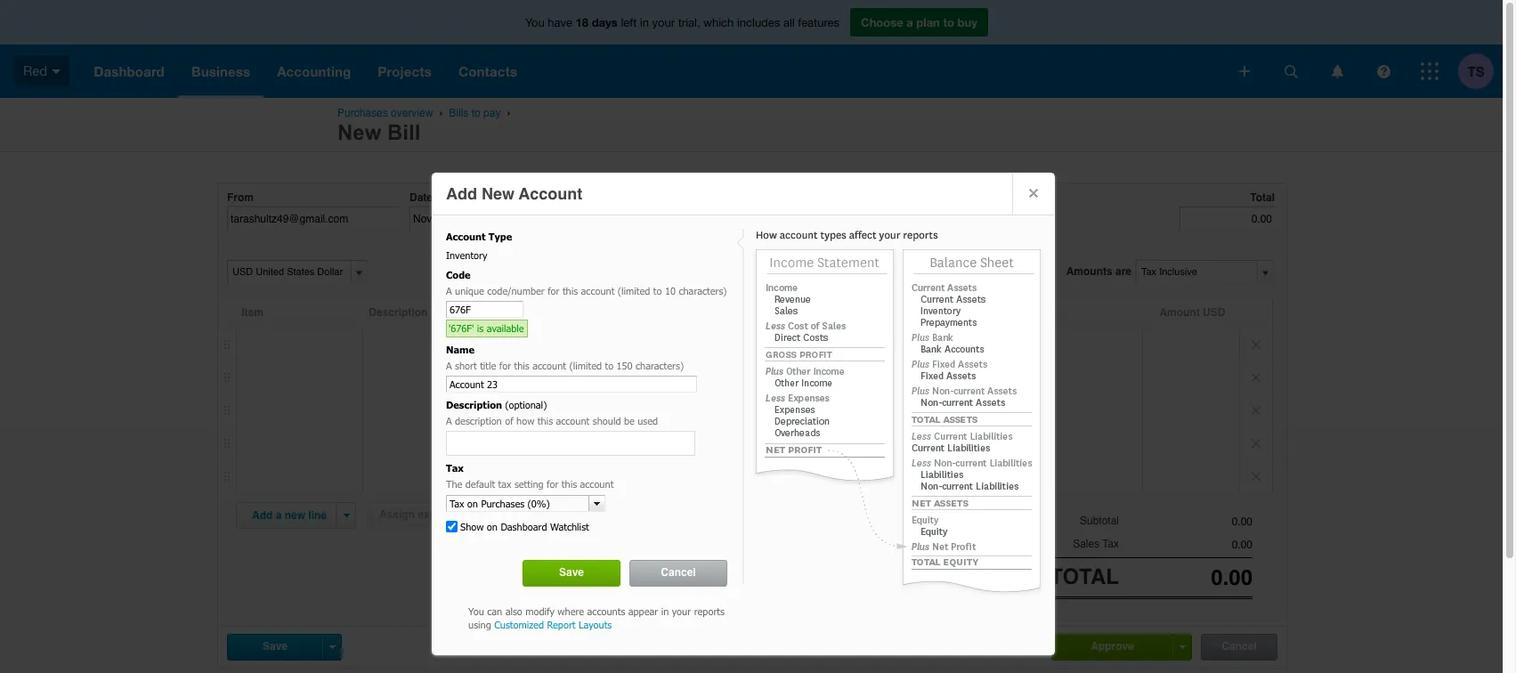 Task type: describe. For each thing, give the bounding box(es) containing it.
4 delete line item image from the top
[[1240, 460, 1272, 492]]

2 › from the left
[[507, 107, 511, 118]]

dashboard
[[501, 520, 547, 532]]

more approve options... image
[[1179, 645, 1186, 649]]

to left 'on'
[[470, 508, 480, 521]]

sales tax
[[1073, 538, 1119, 550]]

ts banner
[[0, 0, 1503, 98]]

image of account type hierarchy image
[[736, 229, 1046, 596]]

code a unique code/number for this account (limited to 10 characters)
[[446, 269, 727, 296]]

to inside ts banner
[[943, 15, 954, 29]]

description
[[455, 415, 502, 426]]

can
[[487, 605, 502, 617]]

1 vertical spatial cancel
[[1222, 640, 1257, 652]]

assign
[[379, 508, 415, 521]]

a for line
[[276, 509, 282, 522]]

red button
[[0, 45, 80, 98]]

on
[[487, 520, 498, 532]]

0 vertical spatial cancel button
[[630, 561, 727, 586]]

ts
[[1468, 63, 1485, 79]]

short
[[455, 359, 477, 371]]

customized
[[494, 619, 544, 631]]

due
[[510, 191, 530, 204]]

trial,
[[678, 16, 700, 29]]

description (optional) a description of how this account should be used
[[446, 399, 658, 426]]

for for code/number
[[548, 285, 560, 296]]

all
[[783, 16, 795, 29]]

due date
[[510, 191, 557, 204]]

account for account type inventory
[[446, 231, 486, 242]]

save inside button
[[559, 566, 584, 579]]

Due Date text field
[[511, 208, 585, 230]]

approve
[[1091, 640, 1134, 652]]

to inside name a short title for this account (limited to 150 characters)
[[605, 359, 614, 371]]

amounts are
[[1066, 265, 1132, 278]]

10
[[665, 285, 676, 296]]

amount
[[1160, 306, 1200, 319]]

in inside the you have 18 days left in your trial, which includes all features
[[640, 16, 649, 29]]

how
[[517, 415, 535, 426]]

the
[[446, 478, 462, 490]]

your inside the you have 18 days left in your trial, which includes all features
[[652, 16, 675, 29]]

this inside code a unique code/number for this account (limited to 10 characters)
[[563, 285, 578, 296]]

0 horizontal spatial svg image
[[1284, 65, 1298, 78]]

tax the default tax setting for this account
[[446, 462, 614, 490]]

title
[[480, 359, 496, 371]]

subtotal
[[1080, 515, 1119, 527]]

report
[[547, 619, 576, 631]]

type
[[489, 231, 512, 242]]

characters) for a short title for this account (limited to 150 characters)
[[636, 359, 684, 371]]

(limited for 150
[[569, 359, 602, 371]]

inventory
[[446, 249, 487, 261]]

delete line item image
[[1240, 427, 1272, 459]]

you can also modify where accounts appear in your reports using
[[468, 605, 725, 631]]

also
[[505, 605, 523, 617]]

new
[[285, 509, 305, 522]]

is
[[477, 323, 484, 334]]

Reference text field
[[611, 207, 744, 231]]

tax rate
[[1007, 306, 1050, 319]]

add for add new account
[[446, 184, 477, 203]]

0 horizontal spatial cancel
[[661, 566, 696, 579]]

customer
[[492, 508, 540, 521]]

have
[[548, 16, 573, 29]]

you for also
[[468, 605, 484, 617]]

3 delete line item image from the top
[[1240, 394, 1272, 427]]

description for description
[[369, 306, 428, 319]]

add new account
[[446, 184, 583, 203]]

bills
[[449, 107, 469, 119]]

bill
[[387, 120, 421, 144]]

project
[[556, 508, 592, 521]]

choose a plan to buy
[[861, 15, 978, 29]]

1 horizontal spatial new
[[482, 184, 515, 203]]

default
[[465, 478, 495, 490]]

expenses
[[418, 508, 467, 521]]

days
[[592, 15, 618, 29]]

a for a short title for this account (limited to 150 characters)
[[446, 359, 452, 371]]

unique
[[455, 285, 484, 296]]

overview
[[391, 107, 433, 119]]

where
[[558, 605, 584, 617]]

reports
[[694, 605, 725, 617]]

1 horizontal spatial svg image
[[1421, 62, 1439, 80]]

name a short title for this account (limited to 150 characters)
[[446, 344, 684, 371]]

are
[[1116, 265, 1132, 278]]

used
[[638, 415, 658, 426]]

1 › from the left
[[439, 107, 443, 118]]

Show on Dashboard Watchlist checkbox
[[446, 520, 458, 532]]

show on dashboard watchlist
[[460, 520, 589, 532]]

available
[[487, 323, 524, 334]]

red
[[23, 63, 47, 78]]

in inside you can also modify where accounts appear in your reports using
[[661, 605, 669, 617]]



Task type: vqa. For each thing, say whether or not it's contained in the screenshot.
Account corresponding to Account
yes



Task type: locate. For each thing, give the bounding box(es) containing it.
(limited inside name a short title for this account (limited to 150 characters)
[[569, 359, 602, 371]]

includes
[[737, 16, 780, 29]]

0 horizontal spatial description
[[369, 306, 428, 319]]

save up the where
[[559, 566, 584, 579]]

date up date text box
[[410, 191, 433, 204]]

tax up the
[[446, 462, 464, 474]]

for for title
[[499, 359, 511, 371]]

purchases overview link
[[337, 107, 433, 119]]

save link
[[228, 635, 322, 659]]

for inside code a unique code/number for this account (limited to 10 characters)
[[548, 285, 560, 296]]

you left have
[[525, 16, 545, 29]]

characters) right 150 at left bottom
[[636, 359, 684, 371]]

1 vertical spatial save
[[263, 640, 288, 652]]

tax
[[498, 478, 512, 490]]

add up date text box
[[446, 184, 477, 203]]

account type inventory
[[446, 231, 512, 261]]

plan
[[917, 15, 940, 29]]

show
[[460, 520, 484, 532]]

you up using
[[468, 605, 484, 617]]

this
[[563, 285, 578, 296], [514, 359, 530, 371], [538, 415, 553, 426], [562, 478, 577, 490]]

1 horizontal spatial cancel button
[[1202, 635, 1277, 660]]

this inside name a short title for this account (limited to 150 characters)
[[514, 359, 530, 371]]

› right pay
[[507, 107, 511, 118]]

0 vertical spatial tax
[[1007, 306, 1024, 319]]

of
[[505, 415, 513, 426]]

0 horizontal spatial a
[[276, 509, 282, 522]]

account inside account type inventory
[[446, 231, 486, 242]]

0 horizontal spatial cancel button
[[630, 561, 727, 586]]

bills to pay link
[[449, 107, 501, 119]]

tax for tax the default tax setting for this account
[[446, 462, 464, 474]]

to left pay
[[472, 107, 481, 119]]

setting
[[515, 478, 544, 490]]

1 horizontal spatial (limited
[[618, 285, 650, 296]]

1 vertical spatial account
[[446, 231, 486, 242]]

a down code
[[446, 285, 452, 296]]

characters) inside name a short title for this account (limited to 150 characters)
[[636, 359, 684, 371]]

this up "project"
[[562, 478, 577, 490]]

1 vertical spatial in
[[661, 605, 669, 617]]

0 vertical spatial description
[[369, 306, 428, 319]]

account for account
[[792, 306, 834, 319]]

1 vertical spatial add
[[252, 509, 273, 522]]

2 horizontal spatial a
[[907, 15, 913, 29]]

1 vertical spatial you
[[468, 605, 484, 617]]

a left plan
[[907, 15, 913, 29]]

account right price at the top
[[792, 306, 834, 319]]

modify
[[526, 605, 555, 617]]

customized report layouts
[[494, 619, 612, 631]]

a inside code a unique code/number for this account (limited to 10 characters)
[[446, 285, 452, 296]]

amount usd
[[1160, 306, 1226, 319]]

0 vertical spatial (limited
[[618, 285, 650, 296]]

layouts
[[579, 619, 612, 631]]

1 a from the top
[[446, 285, 452, 296]]

a
[[446, 285, 452, 296], [446, 359, 452, 371], [446, 415, 452, 426]]

0 horizontal spatial date
[[410, 191, 433, 204]]

1 horizontal spatial date
[[533, 191, 557, 204]]

buy
[[958, 15, 978, 29]]

2 date from the left
[[533, 191, 557, 204]]

this right how
[[538, 415, 553, 426]]

in
[[640, 16, 649, 29], [661, 605, 669, 617]]

tax right sales
[[1103, 538, 1119, 550]]

a
[[907, 15, 913, 29], [483, 508, 489, 521], [276, 509, 282, 522]]

cancel up reports
[[661, 566, 696, 579]]

svg image
[[1332, 65, 1343, 78], [1377, 65, 1390, 78], [1239, 66, 1250, 77], [52, 69, 61, 74]]

account inside name a short title for this account (limited to 150 characters)
[[533, 359, 566, 371]]

1 horizontal spatial a
[[483, 508, 489, 521]]

3 a from the top
[[446, 415, 452, 426]]

amounts
[[1066, 265, 1113, 278]]

which
[[704, 16, 734, 29]]

2 vertical spatial for
[[547, 478, 559, 490]]

this right code/number
[[563, 285, 578, 296]]

usd
[[1203, 306, 1226, 319]]

you have 18 days left in your trial, which includes all features
[[525, 15, 840, 29]]

0 horizontal spatial tax
[[446, 462, 464, 474]]

2 vertical spatial tax
[[1103, 538, 1119, 550]]

a inside name a short title for this account (limited to 150 characters)
[[446, 359, 452, 371]]

account inside 'description (optional) a description of how this account should be used'
[[556, 415, 590, 426]]

1 vertical spatial tax
[[446, 462, 464, 474]]

you inside the you have 18 days left in your trial, which includes all features
[[525, 16, 545, 29]]

a left description
[[446, 415, 452, 426]]

0 vertical spatial characters)
[[679, 285, 727, 296]]

a inside ts banner
[[907, 15, 913, 29]]

2 vertical spatial account
[[792, 306, 834, 319]]

0 horizontal spatial (limited
[[569, 359, 602, 371]]

1 vertical spatial cancel button
[[1202, 635, 1277, 660]]

0 horizontal spatial new
[[337, 120, 381, 144]]

description
[[369, 306, 428, 319], [446, 399, 502, 411]]

2 a from the top
[[446, 359, 452, 371]]

purchases
[[337, 107, 388, 119]]

2 horizontal spatial account
[[792, 306, 834, 319]]

date
[[410, 191, 433, 204], [533, 191, 557, 204]]

for right setting
[[547, 478, 559, 490]]

code/number
[[487, 285, 545, 296]]

0 horizontal spatial save
[[263, 640, 288, 652]]

characters) right 10
[[679, 285, 727, 296]]

2 vertical spatial a
[[446, 415, 452, 426]]

rate
[[1027, 306, 1050, 319]]

account inside the tax the default tax setting for this account
[[580, 478, 614, 490]]

a for a unique code/number for this account (limited to 10 characters)
[[446, 285, 452, 296]]

new inside purchases overview › bills to pay › new bill
[[337, 120, 381, 144]]

to left 10
[[653, 285, 662, 296]]

should
[[593, 415, 621, 426]]

this inside 'description (optional) a description of how this account should be used'
[[538, 415, 553, 426]]

cancel button up reports
[[630, 561, 727, 586]]

account up inventory
[[446, 231, 486, 242]]

to inside code a unique code/number for this account (limited to 10 characters)
[[653, 285, 662, 296]]

more add line options... image
[[343, 514, 349, 517]]

add for add a new line
[[252, 509, 273, 522]]

a inside 'description (optional) a description of how this account should be used'
[[446, 415, 452, 426]]

0 vertical spatial save
[[559, 566, 584, 579]]

more save options... image
[[329, 645, 335, 649]]

code
[[446, 269, 471, 281]]

0 vertical spatial you
[[525, 16, 545, 29]]

add left new
[[252, 509, 273, 522]]

1 vertical spatial for
[[499, 359, 511, 371]]

accounts
[[587, 605, 625, 617]]

for right code/number
[[548, 285, 560, 296]]

1 vertical spatial (limited
[[569, 359, 602, 371]]

0 vertical spatial in
[[640, 16, 649, 29]]

description for description (optional) a description of how this account should be used
[[446, 399, 502, 411]]

1 delete line item image from the top
[[1240, 329, 1272, 361]]

add a new line
[[252, 509, 327, 522]]

tax inside the tax the default tax setting for this account
[[446, 462, 464, 474]]

›
[[439, 107, 443, 118], [507, 107, 511, 118]]

to left buy
[[943, 15, 954, 29]]

0 horizontal spatial ›
[[439, 107, 443, 118]]

2 delete line item image from the top
[[1240, 362, 1272, 394]]

delete line item image
[[1240, 329, 1272, 361], [1240, 362, 1272, 394], [1240, 394, 1272, 427], [1240, 460, 1272, 492]]

total
[[1050, 565, 1119, 590]]

your left trial,
[[652, 16, 675, 29]]

save button
[[524, 561, 620, 586]]

cancel button right more approve options... image
[[1202, 635, 1277, 660]]

svg image inside red popup button
[[52, 69, 61, 74]]

0 vertical spatial account
[[519, 184, 583, 203]]

choose
[[861, 15, 903, 29]]

line
[[308, 509, 327, 522]]

account up due date text field on the top of page
[[519, 184, 583, 203]]

for inside the tax the default tax setting for this account
[[547, 478, 559, 490]]

watchlist
[[550, 520, 589, 532]]

a left short
[[446, 359, 452, 371]]

to left 150 at left bottom
[[605, 359, 614, 371]]

appear
[[628, 605, 658, 617]]

'676f'
[[449, 323, 474, 334]]

a left customer
[[483, 508, 489, 521]]

add a new line link
[[241, 503, 337, 528]]

new down purchases
[[337, 120, 381, 144]]

save
[[559, 566, 584, 579], [263, 640, 288, 652]]

1 horizontal spatial tax
[[1007, 306, 1024, 319]]

0 vertical spatial for
[[548, 285, 560, 296]]

0 horizontal spatial account
[[446, 231, 486, 242]]

tax for tax rate
[[1007, 306, 1024, 319]]

pay
[[484, 107, 501, 119]]

Date text field
[[410, 208, 484, 230]]

in right left
[[640, 16, 649, 29]]

(limited left 150 at left bottom
[[569, 359, 602, 371]]

new
[[337, 120, 381, 144], [482, 184, 515, 203]]

(limited
[[618, 285, 650, 296], [569, 359, 602, 371]]

you for 18
[[525, 16, 545, 29]]

1 vertical spatial characters)
[[636, 359, 684, 371]]

name
[[446, 344, 475, 355]]

(limited inside code a unique code/number for this account (limited to 10 characters)
[[618, 285, 650, 296]]

1 horizontal spatial description
[[446, 399, 502, 411]]

account left should
[[556, 415, 590, 426]]

1 horizontal spatial account
[[519, 184, 583, 203]]

unit price
[[723, 306, 773, 319]]

1 horizontal spatial save
[[559, 566, 584, 579]]

your inside you can also modify where accounts appear in your reports using
[[672, 605, 691, 617]]

characters) inside code a unique code/number for this account (limited to 10 characters)
[[679, 285, 727, 296]]

total
[[1250, 191, 1275, 204]]

for inside name a short title for this account (limited to 150 characters)
[[499, 359, 511, 371]]

to inside purchases overview › bills to pay › new bill
[[472, 107, 481, 119]]

1 vertical spatial new
[[482, 184, 515, 203]]

this right title
[[514, 359, 530, 371]]

for right title
[[499, 359, 511, 371]]

item
[[242, 306, 264, 319]]

0 horizontal spatial add
[[252, 509, 273, 522]]

0 vertical spatial cancel
[[661, 566, 696, 579]]

1 horizontal spatial add
[[446, 184, 477, 203]]

tax left rate
[[1007, 306, 1024, 319]]

account inside code a unique code/number for this account (limited to 10 characters)
[[581, 285, 615, 296]]

1 vertical spatial a
[[446, 359, 452, 371]]

assign expenses to a customer or project
[[379, 508, 592, 521]]

None text field
[[227, 207, 400, 231], [446, 301, 524, 318], [446, 376, 697, 393], [446, 431, 695, 456], [447, 496, 589, 511], [1119, 516, 1253, 528], [1119, 539, 1253, 551], [227, 207, 400, 231], [446, 301, 524, 318], [446, 376, 697, 393], [446, 431, 695, 456], [447, 496, 589, 511], [1119, 516, 1253, 528], [1119, 539, 1253, 551]]

customized report layouts link
[[494, 619, 612, 631]]

1 horizontal spatial cancel
[[1222, 640, 1257, 652]]

2 horizontal spatial tax
[[1103, 538, 1119, 550]]

1 horizontal spatial in
[[661, 605, 669, 617]]

your left reports
[[672, 605, 691, 617]]

account up (optional)
[[533, 359, 566, 371]]

0 horizontal spatial in
[[640, 16, 649, 29]]

0 vertical spatial add
[[446, 184, 477, 203]]

be
[[624, 415, 635, 426]]

date up due date text field on the top of page
[[533, 191, 557, 204]]

150
[[617, 359, 633, 371]]

Total text field
[[1180, 207, 1275, 231]]

a left new
[[276, 509, 282, 522]]

characters) for a unique code/number for this account (limited to 10 characters)
[[679, 285, 727, 296]]

account
[[581, 285, 615, 296], [533, 359, 566, 371], [556, 415, 590, 426], [580, 478, 614, 490]]

from
[[227, 191, 254, 204]]

(optional)
[[505, 399, 547, 411]]

you
[[525, 16, 545, 29], [468, 605, 484, 617]]

(limited for 10
[[618, 285, 650, 296]]

'676f' is available
[[449, 323, 524, 334]]

in right appear
[[661, 605, 669, 617]]

1 date from the left
[[410, 191, 433, 204]]

account up "project"
[[580, 478, 614, 490]]

None text field
[[228, 261, 348, 283], [1137, 261, 1256, 283], [1119, 566, 1253, 591], [228, 261, 348, 283], [1137, 261, 1256, 283], [1119, 566, 1253, 591]]

approve link
[[1052, 635, 1173, 659]]

cancel button
[[630, 561, 727, 586], [1202, 635, 1277, 660]]

0 vertical spatial new
[[337, 120, 381, 144]]

1 horizontal spatial you
[[525, 16, 545, 29]]

› left bills in the left top of the page
[[439, 107, 443, 118]]

account
[[519, 184, 583, 203], [446, 231, 486, 242], [792, 306, 834, 319]]

you inside you can also modify where accounts appear in your reports using
[[468, 605, 484, 617]]

account left 10
[[581, 285, 615, 296]]

1 vertical spatial description
[[446, 399, 502, 411]]

left
[[621, 16, 637, 29]]

1 horizontal spatial ›
[[507, 107, 511, 118]]

a for to
[[907, 15, 913, 29]]

0 horizontal spatial you
[[468, 605, 484, 617]]

price
[[747, 306, 773, 319]]

using
[[468, 619, 491, 631]]

(limited left 10
[[618, 285, 650, 296]]

1 vertical spatial your
[[672, 605, 691, 617]]

0 vertical spatial a
[[446, 285, 452, 296]]

or
[[543, 508, 553, 521]]

18
[[576, 15, 589, 29]]

assign expenses to a customer or project link
[[368, 502, 603, 529]]

purchases overview › bills to pay › new bill
[[337, 107, 514, 144]]

tax
[[1007, 306, 1024, 319], [446, 462, 464, 474], [1103, 538, 1119, 550]]

description inside 'description (optional) a description of how this account should be used'
[[446, 399, 502, 411]]

cancel right more approve options... image
[[1222, 640, 1257, 652]]

new up type
[[482, 184, 515, 203]]

this inside the tax the default tax setting for this account
[[562, 478, 577, 490]]

svg image
[[1421, 62, 1439, 80], [1284, 65, 1298, 78]]

sales
[[1073, 538, 1100, 550]]

save left more save options... icon
[[263, 640, 288, 652]]

characters)
[[679, 285, 727, 296], [636, 359, 684, 371]]

to
[[943, 15, 954, 29], [472, 107, 481, 119], [653, 285, 662, 296], [605, 359, 614, 371], [470, 508, 480, 521]]

0 vertical spatial your
[[652, 16, 675, 29]]

for
[[548, 285, 560, 296], [499, 359, 511, 371], [547, 478, 559, 490]]



